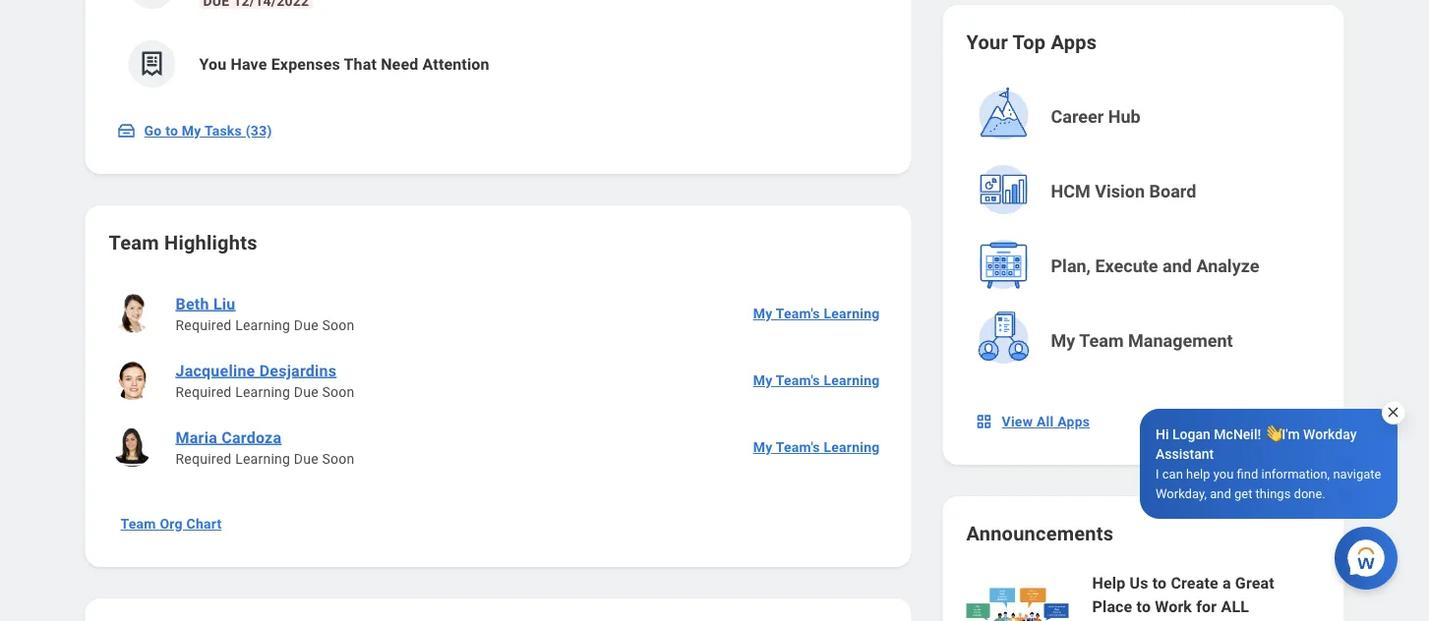 Task type: describe. For each thing, give the bounding box(es) containing it.
help
[[1092, 574, 1126, 593]]

hi logan mcneil! 👋 i'm workday assistant i can help you find information, navigate workday, and get things done.
[[1156, 426, 1382, 501]]

nbox image
[[974, 412, 994, 432]]

maria cardoza required learning due soon
[[176, 428, 355, 467]]

great
[[1235, 574, 1275, 593]]

my team's learning for cardoza
[[753, 439, 880, 456]]

plan,
[[1051, 256, 1091, 277]]

my team's learning button for liu
[[745, 294, 888, 333]]

soon for liu
[[322, 317, 355, 333]]

hcm
[[1051, 181, 1091, 202]]

you have expenses that need attention button
[[109, 25, 888, 103]]

information,
[[1262, 467, 1330, 482]]

announcements
[[966, 522, 1114, 545]]

2 vertical spatial to
[[1137, 598, 1151, 616]]

my for maria cardoza
[[753, 439, 773, 456]]

assistant
[[1156, 446, 1214, 462]]

you
[[199, 55, 227, 73]]

hi
[[1156, 426, 1169, 443]]

beth liu button
[[168, 292, 243, 316]]

my inside button
[[1051, 331, 1075, 352]]

i
[[1156, 467, 1159, 482]]

jacqueline desjardins button
[[168, 359, 345, 383]]

board
[[1149, 181, 1197, 202]]

soon for desjardins
[[322, 384, 355, 400]]

need
[[381, 55, 418, 73]]

go
[[144, 123, 162, 139]]

you have expenses that need attention
[[199, 55, 490, 73]]

1 vertical spatial team
[[1079, 331, 1124, 352]]

apps for your top apps
[[1051, 30, 1097, 54]]

my team's learning button for desjardins
[[745, 361, 888, 400]]

my team management button
[[968, 306, 1323, 377]]

my team's learning for desjardins
[[753, 373, 880, 389]]

required for beth
[[176, 317, 232, 333]]

org
[[160, 516, 183, 532]]

navigate
[[1333, 467, 1382, 482]]

attention
[[423, 55, 490, 73]]

dashboard expenses image
[[137, 49, 167, 79]]

work
[[1155, 598, 1192, 616]]

and inside button
[[1163, 256, 1192, 277]]

desjardins
[[259, 362, 337, 380]]

soon for cardoza
[[322, 451, 355, 467]]

to inside go to my tasks (33) button
[[165, 123, 178, 139]]

that
[[344, 55, 377, 73]]

my team management
[[1051, 331, 1233, 352]]

plan, execute and analyze
[[1051, 256, 1260, 277]]

all
[[1221, 598, 1249, 616]]

inbox image
[[117, 121, 136, 141]]

required for jacqueline
[[176, 384, 232, 400]]

workday,
[[1156, 486, 1207, 501]]

workday
[[1303, 426, 1357, 443]]

career hub
[[1051, 107, 1141, 127]]

team's for desjardins
[[776, 373, 820, 389]]

jacqueline desjardins required learning due soon
[[176, 362, 355, 400]]

due for maria cardoza
[[294, 451, 319, 467]]

👋
[[1265, 426, 1279, 443]]

view all apps
[[1002, 414, 1090, 430]]

your top apps
[[966, 30, 1097, 54]]

all
[[1037, 414, 1054, 430]]

liu
[[213, 295, 236, 313]]

you
[[1214, 467, 1234, 482]]

for
[[1196, 598, 1217, 616]]

get
[[1234, 486, 1253, 501]]

tasks
[[204, 123, 242, 139]]

maria cardoza button
[[168, 426, 289, 450]]

learning inside beth liu required learning due soon
[[235, 317, 290, 333]]

highlights
[[164, 231, 257, 254]]

hub
[[1108, 107, 1141, 127]]



Task type: locate. For each thing, give the bounding box(es) containing it.
help us to create a great place to work for all
[[1092, 574, 1275, 616]]

3 my team's learning from the top
[[753, 439, 880, 456]]

2 team's from the top
[[776, 373, 820, 389]]

required inside maria cardoza required learning due soon
[[176, 451, 232, 467]]

2 vertical spatial required
[[176, 451, 232, 467]]

1 vertical spatial to
[[1153, 574, 1167, 593]]

1 my team's learning from the top
[[753, 306, 880, 322]]

beth
[[176, 295, 209, 313]]

required down maria
[[176, 451, 232, 467]]

my for beth liu
[[753, 306, 773, 322]]

1 vertical spatial team's
[[776, 373, 820, 389]]

0 vertical spatial required
[[176, 317, 232, 333]]

my team's learning
[[753, 306, 880, 322], [753, 373, 880, 389], [753, 439, 880, 456]]

apps right all
[[1058, 414, 1090, 430]]

analyze
[[1197, 256, 1260, 277]]

team's for cardoza
[[776, 439, 820, 456]]

your
[[966, 30, 1008, 54]]

to down us
[[1137, 598, 1151, 616]]

2 vertical spatial team's
[[776, 439, 820, 456]]

2 required from the top
[[176, 384, 232, 400]]

jacqueline
[[176, 362, 255, 380]]

due for jacqueline desjardins
[[294, 384, 319, 400]]

my inside button
[[182, 123, 201, 139]]

due down jacqueline desjardins required learning due soon
[[294, 451, 319, 467]]

3 due from the top
[[294, 451, 319, 467]]

due inside jacqueline desjardins required learning due soon
[[294, 384, 319, 400]]

find
[[1237, 467, 1258, 482]]

1 horizontal spatial and
[[1210, 486, 1231, 501]]

apps
[[1051, 30, 1097, 54], [1058, 414, 1090, 430]]

3 soon from the top
[[322, 451, 355, 467]]

team left highlights
[[109, 231, 159, 254]]

1 team's from the top
[[776, 306, 820, 322]]

cardoza
[[221, 428, 282, 447]]

2 vertical spatial my team's learning
[[753, 439, 880, 456]]

us
[[1130, 574, 1149, 593]]

(33)
[[246, 123, 272, 139]]

to
[[165, 123, 178, 139], [1153, 574, 1167, 593], [1137, 598, 1151, 616]]

0 vertical spatial team
[[109, 231, 159, 254]]

and down you
[[1210, 486, 1231, 501]]

2 due from the top
[[294, 384, 319, 400]]

soon inside maria cardoza required learning due soon
[[322, 451, 355, 467]]

1 vertical spatial apps
[[1058, 414, 1090, 430]]

0 horizontal spatial to
[[165, 123, 178, 139]]

team's
[[776, 306, 820, 322], [776, 373, 820, 389], [776, 439, 820, 456]]

2 vertical spatial due
[[294, 451, 319, 467]]

0 horizontal spatial and
[[1163, 256, 1192, 277]]

required down jacqueline
[[176, 384, 232, 400]]

team for team highlights
[[109, 231, 159, 254]]

have
[[231, 55, 267, 73]]

my
[[182, 123, 201, 139], [753, 306, 773, 322], [1051, 331, 1075, 352], [753, 373, 773, 389], [753, 439, 773, 456]]

0 vertical spatial team's
[[776, 306, 820, 322]]

1 vertical spatial my team's learning button
[[745, 361, 888, 400]]

apps inside button
[[1058, 414, 1090, 430]]

team's for liu
[[776, 306, 820, 322]]

0 vertical spatial to
[[165, 123, 178, 139]]

1 vertical spatial soon
[[322, 384, 355, 400]]

team org chart
[[121, 516, 222, 532]]

create
[[1171, 574, 1219, 593]]

1 vertical spatial required
[[176, 384, 232, 400]]

place
[[1092, 598, 1133, 616]]

hcm vision board button
[[968, 156, 1323, 227]]

1 vertical spatial and
[[1210, 486, 1231, 501]]

team highlights
[[109, 231, 257, 254]]

2 vertical spatial my team's learning button
[[745, 428, 888, 467]]

0 vertical spatial my team's learning button
[[745, 294, 888, 333]]

1 horizontal spatial to
[[1137, 598, 1151, 616]]

chart
[[186, 516, 222, 532]]

team
[[109, 231, 159, 254], [1079, 331, 1124, 352], [121, 516, 156, 532]]

due inside beth liu required learning due soon
[[294, 317, 319, 333]]

0 vertical spatial apps
[[1051, 30, 1097, 54]]

0 vertical spatial soon
[[322, 317, 355, 333]]

2 my team's learning button from the top
[[745, 361, 888, 400]]

1 vertical spatial due
[[294, 384, 319, 400]]

x image
[[1386, 405, 1401, 420]]

career
[[1051, 107, 1104, 127]]

1 my team's learning button from the top
[[745, 294, 888, 333]]

and inside hi logan mcneil! 👋 i'm workday assistant i can help you find information, navigate workday, and get things done.
[[1210, 486, 1231, 501]]

things
[[1256, 486, 1291, 501]]

soon inside beth liu required learning due soon
[[322, 317, 355, 333]]

logan
[[1173, 426, 1211, 443]]

help
[[1186, 467, 1210, 482]]

2 horizontal spatial to
[[1153, 574, 1167, 593]]

apps right top
[[1051, 30, 1097, 54]]

required inside beth liu required learning due soon
[[176, 317, 232, 333]]

apps for view all apps
[[1058, 414, 1090, 430]]

3 team's from the top
[[776, 439, 820, 456]]

and
[[1163, 256, 1192, 277], [1210, 486, 1231, 501]]

due
[[294, 317, 319, 333], [294, 384, 319, 400], [294, 451, 319, 467]]

team down execute
[[1079, 331, 1124, 352]]

soon inside jacqueline desjardins required learning due soon
[[322, 384, 355, 400]]

required inside jacqueline desjardins required learning due soon
[[176, 384, 232, 400]]

0 vertical spatial due
[[294, 317, 319, 333]]

plan, execute and analyze button
[[968, 231, 1323, 302]]

2 my team's learning from the top
[[753, 373, 880, 389]]

top
[[1013, 30, 1046, 54]]

to right us
[[1153, 574, 1167, 593]]

vision
[[1095, 181, 1145, 202]]

learning
[[824, 306, 880, 322], [235, 317, 290, 333], [824, 373, 880, 389], [235, 384, 290, 400], [824, 439, 880, 456], [235, 451, 290, 467]]

team highlights list
[[109, 280, 888, 481]]

due up desjardins
[[294, 317, 319, 333]]

0 vertical spatial and
[[1163, 256, 1192, 277]]

done.
[[1294, 486, 1326, 501]]

can
[[1162, 467, 1183, 482]]

my team's learning button
[[745, 294, 888, 333], [745, 361, 888, 400], [745, 428, 888, 467]]

my for jacqueline desjardins
[[753, 373, 773, 389]]

2 soon from the top
[[322, 384, 355, 400]]

team for team org chart
[[121, 516, 156, 532]]

learning inside jacqueline desjardins required learning due soon
[[235, 384, 290, 400]]

management
[[1128, 331, 1233, 352]]

mcneil!
[[1214, 426, 1261, 443]]

team org chart button
[[113, 505, 230, 544]]

awaiting your action list
[[109, 0, 888, 103]]

a
[[1223, 574, 1231, 593]]

beth liu required learning due soon
[[176, 295, 355, 333]]

maria
[[176, 428, 217, 447]]

soon
[[322, 317, 355, 333], [322, 384, 355, 400], [322, 451, 355, 467]]

execute
[[1095, 256, 1158, 277]]

team left the org
[[121, 516, 156, 532]]

3 my team's learning button from the top
[[745, 428, 888, 467]]

due for beth liu
[[294, 317, 319, 333]]

0 vertical spatial my team's learning
[[753, 306, 880, 322]]

and left analyze
[[1163, 256, 1192, 277]]

career hub button
[[968, 82, 1323, 152]]

1 due from the top
[[294, 317, 319, 333]]

expenses
[[271, 55, 340, 73]]

required for maria
[[176, 451, 232, 467]]

2 vertical spatial soon
[[322, 451, 355, 467]]

required down 'beth liu' 'button'
[[176, 317, 232, 333]]

1 vertical spatial my team's learning
[[753, 373, 880, 389]]

go to my tasks (33) button
[[109, 111, 284, 151]]

3 required from the top
[[176, 451, 232, 467]]

to right go
[[165, 123, 178, 139]]

learning inside maria cardoza required learning due soon
[[235, 451, 290, 467]]

view all apps button
[[966, 402, 1102, 442]]

hcm vision board
[[1051, 181, 1197, 202]]

required
[[176, 317, 232, 333], [176, 384, 232, 400], [176, 451, 232, 467]]

view
[[1002, 414, 1033, 430]]

1 soon from the top
[[322, 317, 355, 333]]

my team's learning for liu
[[753, 306, 880, 322]]

1 required from the top
[[176, 317, 232, 333]]

due down desjardins
[[294, 384, 319, 400]]

go to my tasks (33)
[[144, 123, 272, 139]]

i'm
[[1282, 426, 1300, 443]]

my team's learning button for cardoza
[[745, 428, 888, 467]]

2 vertical spatial team
[[121, 516, 156, 532]]

due inside maria cardoza required learning due soon
[[294, 451, 319, 467]]



Task type: vqa. For each thing, say whether or not it's contained in the screenshot.
the Soon corresponding to Liu
yes



